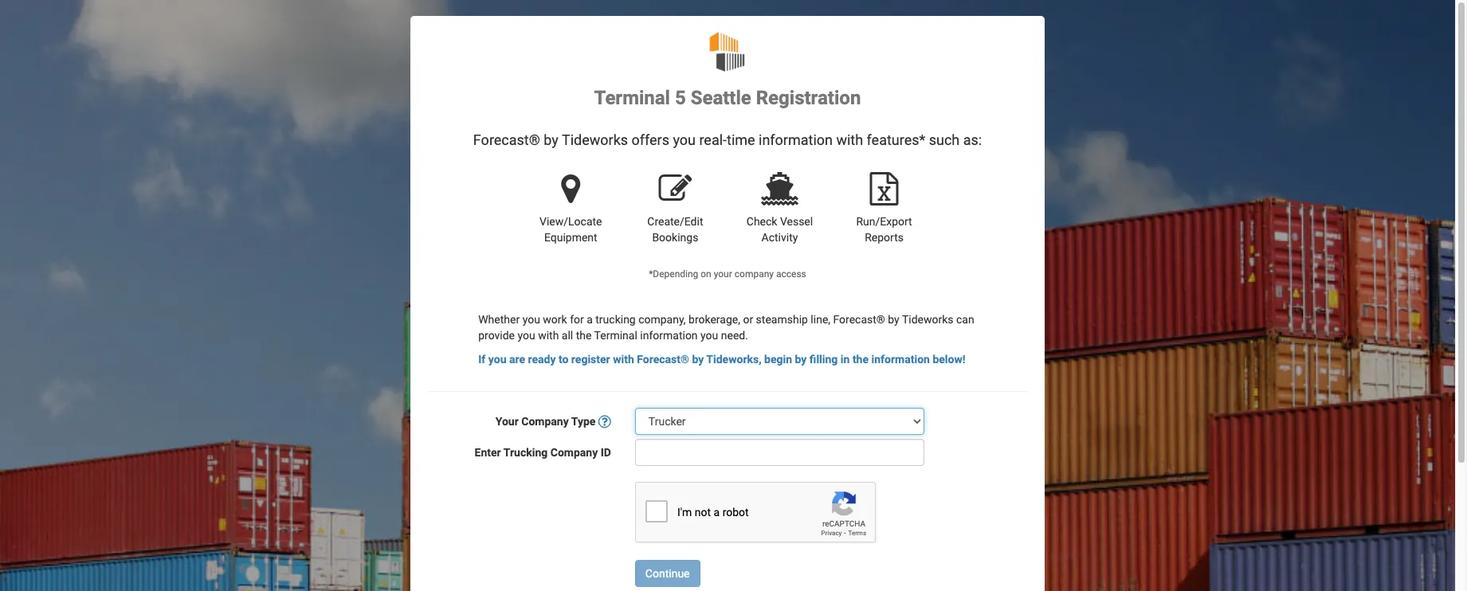 Task type: locate. For each thing, give the bounding box(es) containing it.
all
[[562, 330, 573, 342]]

tideworks left the can
[[902, 314, 954, 326]]

terminal 5 seattle registration
[[594, 87, 861, 109]]

forecast®
[[473, 132, 540, 149], [833, 314, 886, 326], [637, 353, 690, 366]]

your company type
[[496, 416, 599, 428]]

1 horizontal spatial tideworks
[[902, 314, 954, 326]]

below!
[[933, 353, 966, 366]]

2 terminal from the top
[[594, 330, 638, 342]]

the
[[576, 330, 592, 342], [853, 353, 869, 366]]

the right in
[[853, 353, 869, 366]]

with inside whether you work for a trucking company, brokerage, or steamship line, forecast® by tideworks can provide you with all the terminal information you need.
[[538, 330, 559, 342]]

*depending on your company access
[[649, 269, 807, 280]]

you left 'real-'
[[673, 132, 696, 149]]

0 horizontal spatial forecast®
[[473, 132, 540, 149]]

2 vertical spatial with
[[613, 353, 634, 366]]

offers
[[632, 132, 670, 149]]

0 horizontal spatial tideworks
[[562, 132, 628, 149]]

0 horizontal spatial the
[[576, 330, 592, 342]]

1 terminal from the top
[[594, 87, 670, 109]]

information down registration
[[759, 132, 833, 149]]

or
[[743, 314, 753, 326]]

as:
[[964, 132, 982, 149]]

2 horizontal spatial with
[[837, 132, 863, 149]]

0 horizontal spatial with
[[538, 330, 559, 342]]

enter
[[475, 447, 501, 459]]

company
[[522, 416, 569, 428], [551, 447, 598, 459]]

trucking
[[596, 314, 636, 326]]

1 vertical spatial terminal
[[594, 330, 638, 342]]

information
[[759, 132, 833, 149], [640, 330, 698, 342], [872, 353, 930, 366]]

1 horizontal spatial forecast®
[[637, 353, 690, 366]]

lg image
[[599, 417, 611, 428]]

1 vertical spatial the
[[853, 353, 869, 366]]

work
[[543, 314, 567, 326]]

registration
[[756, 87, 861, 109]]

1 horizontal spatial with
[[613, 353, 634, 366]]

1 horizontal spatial the
[[853, 353, 869, 366]]

you down brokerage,
[[701, 330, 719, 342]]

0 vertical spatial terminal
[[594, 87, 670, 109]]

by inside whether you work for a trucking company, brokerage, or steamship line, forecast® by tideworks can provide you with all the terminal information you need.
[[888, 314, 900, 326]]

type
[[571, 416, 596, 428]]

continue button
[[635, 561, 700, 588]]

1 vertical spatial information
[[640, 330, 698, 342]]

the right all
[[576, 330, 592, 342]]

time
[[727, 132, 755, 149]]

features*
[[867, 132, 926, 149]]

tideworks left "offers"
[[562, 132, 628, 149]]

information inside whether you work for a trucking company, brokerage, or steamship line, forecast® by tideworks can provide you with all the terminal information you need.
[[640, 330, 698, 342]]

steamship
[[756, 314, 808, 326]]

whether you work for a trucking company, brokerage, or steamship line, forecast® by tideworks can provide you with all the terminal information you need.
[[478, 314, 975, 342]]

0 vertical spatial forecast®
[[473, 132, 540, 149]]

2 horizontal spatial information
[[872, 353, 930, 366]]

tideworks,
[[707, 353, 762, 366]]

reports
[[865, 231, 904, 244]]

if
[[478, 353, 486, 366]]

company up enter trucking company id
[[522, 416, 569, 428]]

tideworks
[[562, 132, 628, 149], [902, 314, 954, 326]]

your
[[496, 416, 519, 428]]

provide
[[478, 330, 515, 342]]

register
[[571, 353, 610, 366]]

with
[[837, 132, 863, 149], [538, 330, 559, 342], [613, 353, 634, 366]]

0 vertical spatial information
[[759, 132, 833, 149]]

by
[[544, 132, 559, 149], [888, 314, 900, 326], [692, 353, 704, 366], [795, 353, 807, 366]]

information left "below!"
[[872, 353, 930, 366]]

for
[[570, 314, 584, 326]]

brokerage,
[[689, 314, 741, 326]]

the inside whether you work for a trucking company, brokerage, or steamship line, forecast® by tideworks can provide you with all the terminal information you need.
[[576, 330, 592, 342]]

Enter Trucking Company ID text field
[[635, 440, 925, 467]]

1 vertical spatial tideworks
[[902, 314, 954, 326]]

with down work
[[538, 330, 559, 342]]

0 vertical spatial with
[[837, 132, 863, 149]]

2 horizontal spatial forecast®
[[833, 314, 886, 326]]

terminal up "offers"
[[594, 87, 670, 109]]

terminal down trucking
[[594, 330, 638, 342]]

you up are
[[518, 330, 536, 342]]

terminal
[[594, 87, 670, 109], [594, 330, 638, 342]]

*depending
[[649, 269, 699, 280]]

0 horizontal spatial information
[[640, 330, 698, 342]]

0 vertical spatial the
[[576, 330, 592, 342]]

can
[[957, 314, 975, 326]]

company left id
[[551, 447, 598, 459]]

you
[[673, 132, 696, 149], [523, 314, 540, 326], [518, 330, 536, 342], [701, 330, 719, 342], [489, 353, 507, 366]]

1 vertical spatial forecast®
[[833, 314, 886, 326]]

forecast® inside whether you work for a trucking company, brokerage, or steamship line, forecast® by tideworks can provide you with all the terminal information you need.
[[833, 314, 886, 326]]

real-
[[699, 132, 727, 149]]

with right register in the left bottom of the page
[[613, 353, 634, 366]]

information down company,
[[640, 330, 698, 342]]

to
[[559, 353, 569, 366]]

forecast® by tideworks offers you real-time information with features* such as:
[[473, 132, 982, 149]]

1 vertical spatial with
[[538, 330, 559, 342]]

with left features*
[[837, 132, 863, 149]]



Task type: vqa. For each thing, say whether or not it's contained in the screenshot.
Don't have an account? Sign up »
no



Task type: describe. For each thing, give the bounding box(es) containing it.
create/edit bookings
[[648, 215, 704, 244]]

1 vertical spatial company
[[551, 447, 598, 459]]

you left work
[[523, 314, 540, 326]]

line,
[[811, 314, 831, 326]]

check
[[747, 215, 778, 228]]

bookings
[[652, 231, 699, 244]]

seattle
[[691, 87, 752, 109]]

company
[[735, 269, 774, 280]]

begin
[[765, 353, 792, 366]]

in
[[841, 353, 850, 366]]

are
[[509, 353, 525, 366]]

your
[[714, 269, 732, 280]]

need.
[[721, 330, 748, 342]]

2 vertical spatial information
[[872, 353, 930, 366]]

access
[[776, 269, 807, 280]]

activity
[[762, 231, 798, 244]]

such
[[929, 132, 960, 149]]

id
[[601, 447, 611, 459]]

filling
[[810, 353, 838, 366]]

2 vertical spatial forecast®
[[637, 353, 690, 366]]

continue
[[646, 568, 690, 581]]

company,
[[639, 314, 686, 326]]

check vessel activity
[[747, 215, 813, 244]]

view/locate
[[540, 215, 602, 228]]

tideworks inside whether you work for a trucking company, brokerage, or steamship line, forecast® by tideworks can provide you with all the terminal information you need.
[[902, 314, 954, 326]]

ready
[[528, 353, 556, 366]]

equipment
[[544, 231, 598, 244]]

5
[[675, 87, 686, 109]]

run/export reports
[[857, 215, 913, 244]]

on
[[701, 269, 712, 280]]

vessel
[[780, 215, 813, 228]]

view/locate equipment
[[540, 215, 602, 244]]

0 vertical spatial company
[[522, 416, 569, 428]]

if you are ready to register with forecast® by tideworks, begin by filling in the information below!
[[478, 353, 966, 366]]

a
[[587, 314, 593, 326]]

1 horizontal spatial information
[[759, 132, 833, 149]]

terminal inside whether you work for a trucking company, brokerage, or steamship line, forecast® by tideworks can provide you with all the terminal information you need.
[[594, 330, 638, 342]]

whether
[[478, 314, 520, 326]]

0 vertical spatial tideworks
[[562, 132, 628, 149]]

you right "if"
[[489, 353, 507, 366]]

enter trucking company id
[[475, 447, 611, 459]]

trucking
[[504, 447, 548, 459]]

create/edit
[[648, 215, 704, 228]]

run/export
[[857, 215, 913, 228]]



